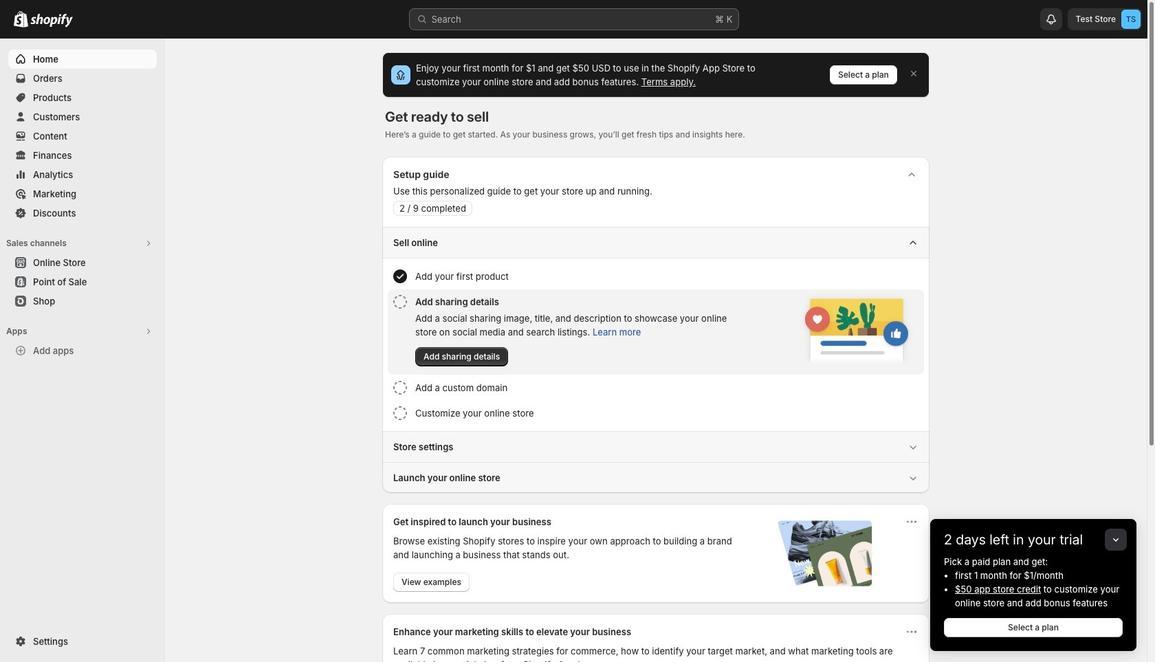 Task type: describe. For each thing, give the bounding box(es) containing it.
mark add sharing details as done image
[[393, 295, 407, 309]]

mark customize your online store as done image
[[393, 406, 407, 420]]

add a custom domain group
[[388, 375, 924, 400]]

add sharing details group
[[388, 289, 924, 375]]

add your first product group
[[388, 264, 924, 289]]



Task type: locate. For each thing, give the bounding box(es) containing it.
shopify image
[[14, 11, 28, 28]]

sell online group
[[382, 227, 930, 431]]

shopify image
[[30, 14, 73, 28]]

mark add a custom domain as done image
[[393, 381, 407, 395]]

mark add your first product as not done image
[[393, 270, 407, 283]]

customize your online store group
[[388, 401, 924, 426]]

guide categories group
[[382, 227, 930, 493]]

test store image
[[1121, 10, 1141, 29]]

setup guide region
[[382, 157, 930, 493]]



Task type: vqa. For each thing, say whether or not it's contained in the screenshot.
Customize your online store group
yes



